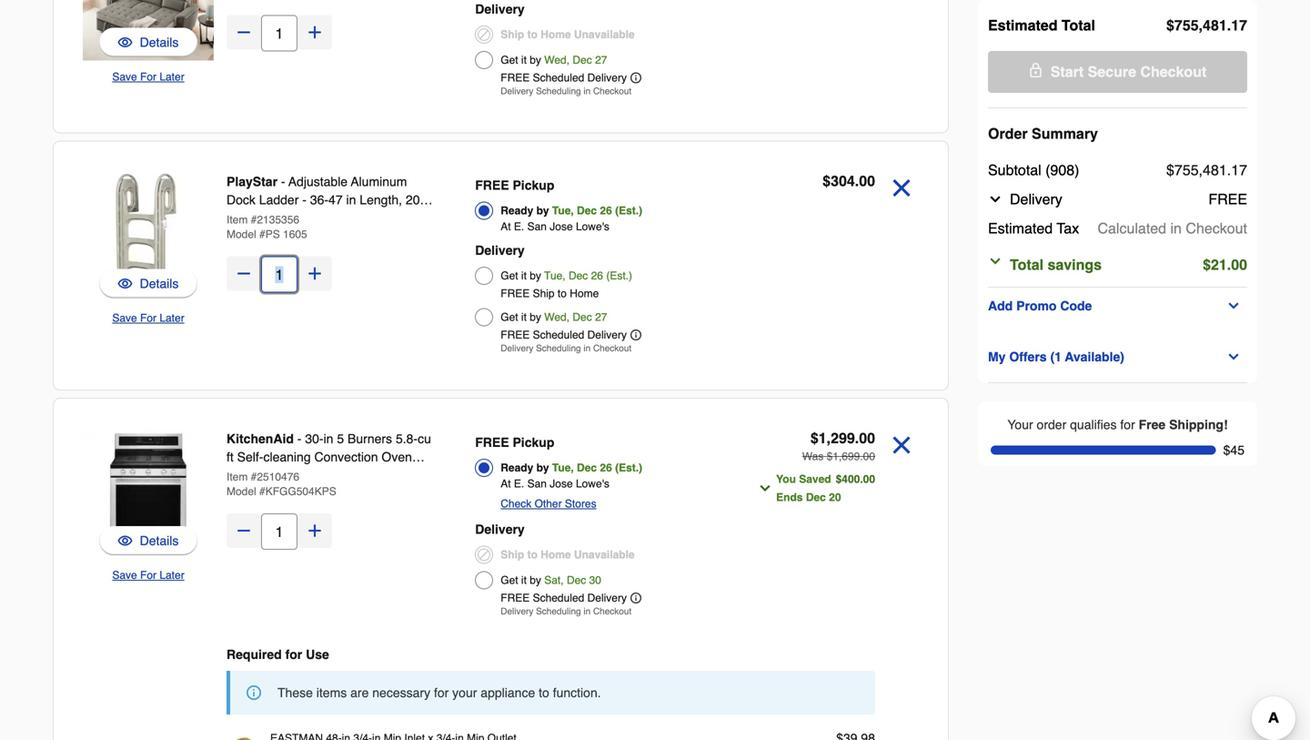 Task type: describe. For each thing, give the bounding box(es) containing it.
checkout for rightmost info image
[[593, 86, 632, 96]]

- left 36- in the top left of the page
[[302, 193, 307, 207]]

dec inside you saved $ 400 .00 ends dec 20
[[806, 491, 826, 504]]

option group for kitchenaid -
[[475, 430, 728, 622]]

2 minus image from the top
[[235, 522, 253, 540]]

(908)
[[1046, 162, 1080, 178]]

other
[[535, 497, 562, 510]]

scheduling for adjustable aluminum dock ladder - 36-47 in length, 20 in wide opening - easy to install, rust-free, 350 lb weight rating
[[536, 343, 581, 354]]

block image for get it by sat, dec 30
[[475, 546, 494, 564]]

dock
[[227, 193, 256, 207]]

required
[[227, 647, 282, 662]]

1 horizontal spatial total
[[1062, 17, 1096, 34]]

1 vertical spatial tue,
[[544, 269, 566, 282]]

$ 304 .00
[[823, 172, 876, 189]]

wide
[[227, 211, 256, 225]]

free scheduled delivery for adjustable aluminum dock ladder - 36-47 in length, 20 in wide opening - easy to install, rust-free, 350 lb weight rating
[[501, 329, 627, 341]]

(est.) for adjustable aluminum dock ladder - 36-47 in length, 20 in wide opening - easy to install, rust-free, 350 lb weight rating
[[615, 204, 643, 217]]

30
[[590, 574, 602, 587]]

free,
[[257, 229, 287, 243]]

chevron down image left you
[[758, 481, 773, 496]]

1 get from the top
[[501, 54, 518, 66]]

(est.) for kitchenaid -
[[615, 462, 643, 474]]

get it by wed, dec 27 for ship to home unavailable
[[501, 54, 608, 66]]

your
[[453, 685, 477, 700]]

total savings
[[1010, 256, 1102, 273]]

quickview image for adjustable aluminum dock ladder - 36-47 in length, 20 in wide opening - easy to install, rust-free, 350 lb weight rating image
[[118, 274, 133, 293]]

30-in 5 burners 5.8-cu ft self-cleaning convection oven freestanding natural gas range (stainless steel with printshield finish) image
[[83, 428, 214, 559]]

add
[[989, 299, 1013, 313]]

(1
[[1051, 350, 1062, 364]]

option group for adjustable aluminum dock ladder - 36-47 in length, 20 in wide opening - easy to install, rust-free, 350 lb weight rating
[[475, 172, 728, 359]]

ship to home unavailable for wed,
[[501, 28, 635, 41]]

350
[[290, 229, 312, 243]]

$ left remove item icon
[[823, 172, 831, 189]]

aluminum
[[351, 174, 407, 189]]

plus image
[[306, 23, 324, 41]]

checkout for kitchenaid - info icon
[[593, 606, 632, 617]]

order
[[1037, 417, 1067, 432]]

20 inside you saved $ 400 .00 ends dec 20
[[829, 491, 842, 504]]

36-
[[310, 193, 329, 207]]

ship for sat, dec 30
[[501, 548, 525, 561]]

minus image
[[235, 23, 253, 41]]

0 horizontal spatial total
[[1010, 256, 1044, 273]]

quickview image for 96.46-in casual brown polyester/blend 4-seater sleeper image
[[118, 33, 133, 51]]

use
[[306, 647, 329, 662]]

delivery scheduling in checkout for kitchenaid -
[[501, 606, 632, 617]]

estimated total
[[989, 17, 1096, 34]]

400
[[842, 473, 860, 486]]

$ inside you saved $ 400 .00 ends dec 20
[[836, 473, 842, 486]]

$ up was
[[811, 430, 819, 446]]

order
[[989, 125, 1028, 142]]

adjustable
[[289, 174, 348, 189]]

for for kitchenaid -
[[140, 569, 157, 582]]

tax
[[1057, 220, 1080, 237]]

you
[[777, 473, 796, 486]]

length,
[[360, 193, 402, 207]]

model for adjustable aluminum dock ladder - 36-47 in length, 20 in wide opening - easy to install, rust-free, 350 lb weight rating
[[227, 228, 256, 241]]

21
[[1212, 256, 1228, 273]]

wed, for free
[[545, 311, 570, 324]]

1 free scheduled delivery from the top
[[501, 71, 627, 84]]

save for later for kitchenaid -
[[112, 569, 185, 582]]

get it by sat, dec 30
[[501, 574, 602, 587]]

stores
[[565, 497, 597, 510]]

start
[[1051, 63, 1084, 80]]

remove item image
[[887, 172, 918, 203]]

free pickup for adjustable aluminum dock ladder - 36-47 in length, 20 in wide opening - easy to install, rust-free, 350 lb weight rating
[[475, 178, 555, 193]]

start secure checkout button
[[989, 51, 1248, 93]]

free
[[1139, 417, 1166, 432]]

96.46-in casual brown polyester/blend 4-seater sleeper image
[[83, 0, 214, 61]]

. for subtotal (908)
[[1228, 162, 1232, 178]]

#ps
[[259, 228, 280, 241]]

20 inside adjustable aluminum dock ladder - 36-47 in length, 20 in wide opening - easy to install, rust-free, 350 lb weight rating
[[406, 193, 420, 207]]

lb
[[315, 229, 325, 243]]

unavailable for wed, dec 27
[[574, 28, 635, 41]]

1 later from the top
[[160, 71, 185, 83]]

my
[[989, 350, 1006, 364]]

secure
[[1088, 63, 1137, 80]]

your
[[1008, 417, 1034, 432]]

home for sat, dec 30
[[541, 548, 571, 561]]

1605
[[283, 228, 307, 241]]

pickup for kitchenaid -
[[513, 435, 555, 450]]

free ship to home
[[501, 287, 599, 300]]

calculated
[[1098, 220, 1167, 237]]

1 vertical spatial ship
[[533, 287, 555, 300]]

kitchenaid
[[227, 431, 294, 446]]

necessary
[[373, 685, 431, 700]]

47
[[329, 193, 343, 207]]

subtotal
[[989, 162, 1042, 178]]

1 vertical spatial home
[[570, 287, 599, 300]]

summary
[[1032, 125, 1099, 142]]

- right kitchenaid on the left bottom
[[297, 431, 302, 446]]

playstar
[[227, 174, 278, 189]]

at e. san jose lowe's
[[501, 220, 610, 233]]

check other stores button
[[501, 495, 597, 513]]

get it by tue, dec 26 (est.)
[[501, 269, 633, 282]]

qualifies
[[1071, 417, 1117, 432]]

remove item image
[[887, 430, 918, 461]]

26 for adjustable aluminum dock ladder - 36-47 in length, 20 in wide opening - easy to install, rust-free, 350 lb weight rating
[[600, 204, 612, 217]]

#2135356
[[251, 213, 300, 226]]

1 for from the top
[[140, 71, 157, 83]]

save for adjustable aluminum dock ladder - 36-47 in length, 20 in wide opening - easy to install, rust-free, 350 lb weight rating
[[112, 312, 137, 325]]

1,299
[[819, 430, 855, 446]]

check
[[501, 497, 532, 510]]

$ right was
[[827, 450, 833, 463]]

save for later for adjustable aluminum dock ladder - 36-47 in length, 20 in wide opening - easy to install, rust-free, 350 lb weight rating
[[112, 312, 185, 325]]

0 vertical spatial for
[[1121, 417, 1136, 432]]

2 vertical spatial for
[[434, 685, 449, 700]]

at e. san jose lowe's check other stores
[[501, 477, 610, 510]]

block image for get it by wed, dec 27
[[475, 25, 494, 44]]

1 horizontal spatial info image
[[631, 72, 642, 83]]

- down 36- in the top left of the page
[[311, 211, 315, 225]]

755,481 for estimated total
[[1175, 17, 1228, 34]]

checkout inside start secure checkout button
[[1141, 63, 1207, 80]]

#2510476
[[251, 471, 300, 483]]

- up ladder
[[281, 174, 285, 189]]

. for estimated total
[[1228, 17, 1232, 34]]

scheduled for adjustable aluminum dock ladder - 36-47 in length, 20 in wide opening - easy to install, rust-free, 350 lb weight rating
[[533, 329, 585, 341]]

playstar -
[[227, 174, 289, 189]]

add promo code link
[[989, 295, 1248, 317]]

my offers (1 available) link
[[989, 346, 1248, 368]]

1 delivery scheduling in checkout from the top
[[501, 86, 632, 96]]

shipping!
[[1170, 417, 1229, 432]]

1 save for later button from the top
[[112, 68, 185, 86]]

you saved $ 400 .00 ends dec 20
[[777, 473, 876, 504]]

stepper number input field with increment and decrement buttons number field for 1st minus image from the top of the page
[[261, 256, 298, 293]]

item #2135356 model #ps 1605
[[227, 213, 307, 241]]

scheduling for kitchenaid -
[[536, 606, 581, 617]]

add promo code
[[989, 299, 1093, 313]]

$ up 'start secure checkout'
[[1167, 17, 1175, 34]]

required for use
[[227, 647, 329, 662]]

later for kitchenaid
[[160, 569, 185, 582]]

install,
[[365, 211, 402, 225]]

checkout for adjustable aluminum dock ladder - 36-47 in length, 20 in wide opening - easy to install, rust-free, 350 lb weight rating info icon
[[593, 343, 632, 354]]

savings
[[1048, 256, 1102, 273]]

info image for kitchenaid -
[[631, 593, 642, 604]]

pickup for adjustable aluminum dock ladder - 36-47 in length, 20 in wide opening - easy to install, rust-free, 350 lb weight rating
[[513, 178, 555, 193]]

1 scheduling from the top
[[536, 86, 581, 96]]



Task type: vqa. For each thing, say whether or not it's contained in the screenshot.
Sheets
no



Task type: locate. For each thing, give the bounding box(es) containing it.
plus image down the lb
[[306, 264, 324, 283]]

0 vertical spatial block image
[[475, 25, 494, 44]]

(est.)
[[615, 204, 643, 217], [607, 269, 633, 282], [615, 462, 643, 474]]

block image
[[475, 25, 494, 44], [475, 546, 494, 564]]

0 vertical spatial (est.)
[[615, 204, 643, 217]]

0 vertical spatial ready
[[501, 204, 534, 217]]

pickup up at e. san jose lowe's check other stores on the left of page
[[513, 435, 555, 450]]

model for kitchenaid -
[[227, 485, 256, 498]]

saved
[[799, 473, 832, 486]]

1 vertical spatial (est.)
[[607, 269, 633, 282]]

2 jose from the top
[[550, 477, 573, 490]]

quickview image
[[118, 532, 133, 550]]

2 option group from the top
[[475, 430, 728, 622]]

2 block image from the top
[[475, 546, 494, 564]]

1 vertical spatial save for later
[[112, 312, 185, 325]]

jose up get it by tue, dec 26 (est.)
[[550, 220, 573, 233]]

$45
[[1224, 443, 1245, 457]]

.00 inside you saved $ 400 .00 ends dec 20
[[860, 473, 876, 486]]

2 get it by wed, dec 27 from the top
[[501, 311, 608, 324]]

save for later button for kitchenaid
[[112, 566, 185, 584]]

2 vertical spatial 26
[[600, 462, 612, 474]]

1 it from the top
[[522, 54, 527, 66]]

2 ready from the top
[[501, 462, 534, 474]]

1 option group from the top
[[475, 172, 728, 359]]

1 plus image from the top
[[306, 264, 324, 283]]

1 scheduled from the top
[[533, 71, 585, 84]]

0 horizontal spatial info image
[[247, 685, 261, 700]]

total
[[1062, 17, 1096, 34], [1010, 256, 1044, 273]]

1 vertical spatial e.
[[514, 477, 525, 490]]

details
[[140, 35, 179, 50], [140, 276, 179, 291], [140, 533, 179, 548]]

to inside adjustable aluminum dock ladder - 36-47 in length, 20 in wide opening - easy to install, rust-free, 350 lb weight rating
[[351, 211, 361, 225]]

plus image for first minus image from the bottom
[[306, 522, 324, 540]]

1 . from the top
[[1228, 17, 1232, 34]]

$ up calculated in checkout
[[1167, 162, 1175, 178]]

promo
[[1017, 299, 1057, 313]]

item #2510476 model #kfgg504kps
[[227, 471, 337, 498]]

1 lowe's from the top
[[576, 220, 610, 233]]

.00 down calculated in checkout
[[1228, 256, 1248, 273]]

plus image
[[306, 264, 324, 283], [306, 522, 324, 540]]

ready for kitchenaid -
[[501, 462, 534, 474]]

adjustable aluminum dock ladder - 36-47 in length, 20 in wide opening - easy to install, rust-free, 350 lb weight rating
[[227, 174, 434, 243]]

1 vertical spatial san
[[528, 477, 547, 490]]

ready by tue, dec 26 (est.)
[[501, 204, 643, 217], [501, 462, 643, 474]]

1 vertical spatial pickup
[[513, 435, 555, 450]]

it
[[522, 54, 527, 66], [522, 269, 527, 282], [522, 311, 527, 324], [522, 574, 527, 587]]

secure image
[[1029, 63, 1044, 77]]

san inside at e. san jose lowe's check other stores
[[528, 477, 547, 490]]

later for adjustable aluminum dock ladder - 36-47 in length, 20 in wide opening - easy to install, rust-free, 350 lb weight rating
[[160, 312, 185, 325]]

1 27 from the top
[[595, 54, 608, 66]]

these
[[278, 685, 313, 700]]

chevron down image inside my offers (1 available) link
[[1227, 350, 1242, 364]]

2 for from the top
[[140, 312, 157, 325]]

17 for estimated total
[[1232, 17, 1248, 34]]

1 vertical spatial save
[[112, 312, 137, 325]]

home
[[541, 28, 571, 41], [570, 287, 599, 300], [541, 548, 571, 561]]

$ 755,481 . 17 up calculated in checkout
[[1167, 162, 1248, 178]]

get it by wed, dec 27 for free
[[501, 311, 608, 324]]

home for wed, dec 27
[[541, 28, 571, 41]]

ready up check
[[501, 462, 534, 474]]

save for later down 96.46-in casual brown polyester/blend 4-seater sleeper image
[[112, 71, 185, 83]]

minus image down item #2510476 model #kfgg504kps
[[235, 522, 253, 540]]

3 save for later from the top
[[112, 569, 185, 582]]

opening
[[259, 211, 307, 225]]

1 vertical spatial estimated
[[989, 220, 1053, 237]]

0 vertical spatial free scheduled delivery
[[501, 71, 627, 84]]

estimated left tax
[[989, 220, 1053, 237]]

27 inside option group
[[595, 311, 608, 324]]

1 vertical spatial scheduled
[[533, 329, 585, 341]]

0 vertical spatial plus image
[[306, 264, 324, 283]]

1 minus image from the top
[[235, 264, 253, 283]]

later down adjustable aluminum dock ladder - 36-47 in length, 20 in wide opening - easy to install, rust-free, 350 lb weight rating image
[[160, 312, 185, 325]]

item inside 'item #2135356 model #ps 1605'
[[227, 213, 248, 226]]

.
[[1228, 17, 1232, 34], [1228, 162, 1232, 178]]

1 details from the top
[[140, 35, 179, 50]]

.00 up 1,699
[[855, 430, 876, 446]]

unavailable for sat, dec 30
[[574, 548, 635, 561]]

0 vertical spatial minus image
[[235, 264, 253, 283]]

1 vertical spatial later
[[160, 312, 185, 325]]

was
[[803, 450, 824, 463]]

wed, for ship to home unavailable
[[545, 54, 570, 66]]

1 horizontal spatial for
[[434, 685, 449, 700]]

save for kitchenaid
[[112, 569, 137, 582]]

2 item from the top
[[227, 471, 248, 483]]

2 vertical spatial later
[[160, 569, 185, 582]]

$ 21 .00
[[1203, 256, 1248, 273]]

0 vertical spatial pickup
[[513, 178, 555, 193]]

save
[[112, 71, 137, 83], [112, 312, 137, 325], [112, 569, 137, 582]]

0 vertical spatial 20
[[406, 193, 420, 207]]

plus image down #kfgg504kps
[[306, 522, 324, 540]]

these items are necessary for your appliance to function.
[[278, 685, 601, 700]]

1 estimated from the top
[[989, 17, 1058, 34]]

for left free
[[1121, 417, 1136, 432]]

delivery scheduling in checkout
[[501, 86, 632, 96], [501, 343, 632, 354], [501, 606, 632, 617]]

2 17 from the top
[[1232, 162, 1248, 178]]

my offers (1 available)
[[989, 350, 1125, 364]]

755,481
[[1175, 17, 1228, 34], [1175, 162, 1228, 178]]

wed, inside option group
[[545, 311, 570, 324]]

3 later from the top
[[160, 569, 185, 582]]

calculated in checkout
[[1098, 220, 1248, 237]]

model inside 'item #2135356 model #ps 1605'
[[227, 228, 256, 241]]

at for at e. san jose lowe's check other stores
[[501, 477, 511, 490]]

2 vertical spatial free scheduled delivery
[[501, 592, 627, 604]]

2 ship to home unavailable from the top
[[501, 548, 635, 561]]

scheduled for kitchenaid -
[[533, 592, 585, 604]]

weight
[[329, 229, 368, 243]]

1 horizontal spatial 20
[[829, 491, 842, 504]]

1 vertical spatial item
[[227, 471, 248, 483]]

2 san from the top
[[528, 477, 547, 490]]

2 get from the top
[[501, 269, 518, 282]]

26 up free ship to home on the top left of the page
[[591, 269, 603, 282]]

2 vertical spatial ship
[[501, 548, 525, 561]]

ready by tue, dec 26 (est.) for kitchenaid -
[[501, 462, 643, 474]]

available)
[[1066, 350, 1125, 364]]

ready for adjustable aluminum dock ladder - 36-47 in length, 20 in wide opening - easy to install, rust-free, 350 lb weight rating
[[501, 204, 534, 217]]

free scheduled delivery for kitchenaid -
[[501, 592, 627, 604]]

17 for subtotal (908)
[[1232, 162, 1248, 178]]

3 get from the top
[[501, 311, 518, 324]]

1 at from the top
[[501, 220, 511, 233]]

48-in 3/4-in mip inlet x 3/4-in mip outlet stainless steel gas appliance installation kit image
[[227, 729, 263, 740]]

e. inside at e. san jose lowe's check other stores
[[514, 477, 525, 490]]

0 vertical spatial ship to home unavailable
[[501, 28, 635, 41]]

get
[[501, 54, 518, 66], [501, 269, 518, 282], [501, 311, 518, 324], [501, 574, 518, 587]]

item
[[227, 213, 248, 226], [227, 471, 248, 483]]

estimated tax
[[989, 220, 1080, 237]]

save for later button for playstar
[[112, 309, 185, 327]]

info image for adjustable aluminum dock ladder - 36-47 in length, 20 in wide opening - easy to install, rust-free, 350 lb weight rating
[[631, 330, 642, 340]]

0 vertical spatial for
[[140, 71, 157, 83]]

26
[[600, 204, 612, 217], [591, 269, 603, 282], [600, 462, 612, 474]]

.00 for $ 304 .00
[[855, 172, 876, 189]]

total down estimated tax on the top of page
[[1010, 256, 1044, 273]]

.00 down 1,699
[[860, 473, 876, 486]]

0 vertical spatial lowe's
[[576, 220, 610, 233]]

1 vertical spatial plus image
[[306, 522, 324, 540]]

save for later button down adjustable aluminum dock ladder - 36-47 in length, 20 in wide opening - easy to install, rust-free, 350 lb weight rating image
[[112, 309, 185, 327]]

2 lowe's from the top
[[576, 477, 610, 490]]

ready by tue, dec 26 (est.) up at e. san jose lowe's
[[501, 204, 643, 217]]

stepper number input field with increment and decrement buttons number field right minus icon at the left top of the page
[[261, 15, 298, 51]]

save for later button down 96.46-in casual brown polyester/blend 4-seater sleeper image
[[112, 68, 185, 86]]

2 save for later from the top
[[112, 312, 185, 325]]

ready up at e. san jose lowe's
[[501, 204, 534, 217]]

27 for ship to home unavailable
[[595, 54, 608, 66]]

3 free scheduled delivery from the top
[[501, 592, 627, 604]]

for
[[1121, 417, 1136, 432], [285, 647, 302, 662], [434, 685, 449, 700]]

1 unavailable from the top
[[574, 28, 635, 41]]

2 scheduling from the top
[[536, 343, 581, 354]]

2 27 from the top
[[595, 311, 608, 324]]

2 $ 755,481 . 17 from the top
[[1167, 162, 1248, 178]]

.00 for $ 1,299 .00 was $ 1,699 .00
[[855, 430, 876, 446]]

1 jose from the top
[[550, 220, 573, 233]]

1 vertical spatial free pickup
[[475, 435, 555, 450]]

free
[[501, 71, 530, 84], [475, 178, 509, 193], [1209, 191, 1248, 208], [501, 287, 530, 300], [501, 329, 530, 341], [475, 435, 509, 450], [501, 592, 530, 604]]

1 quickview image from the top
[[118, 33, 133, 51]]

wed,
[[545, 54, 570, 66], [545, 311, 570, 324]]

2 unavailable from the top
[[574, 548, 635, 561]]

2 quickview image from the top
[[118, 274, 133, 293]]

2 wed, from the top
[[545, 311, 570, 324]]

2 vertical spatial delivery scheduling in checkout
[[501, 606, 632, 617]]

0 vertical spatial e.
[[514, 220, 525, 233]]

san up other
[[528, 477, 547, 490]]

code
[[1061, 299, 1093, 313]]

chevron down image inside add promo code link
[[1227, 299, 1242, 313]]

0 vertical spatial save for later button
[[112, 68, 185, 86]]

1 vertical spatial minus image
[[235, 522, 253, 540]]

3 save for later button from the top
[[112, 566, 185, 584]]

1 info image from the top
[[631, 330, 642, 340]]

1 vertical spatial 755,481
[[1175, 162, 1228, 178]]

27 for free
[[595, 311, 608, 324]]

1 vertical spatial wed,
[[545, 311, 570, 324]]

later
[[160, 71, 185, 83], [160, 312, 185, 325], [160, 569, 185, 582]]

for down the 30-in 5 burners 5.8-cu ft self-cleaning convection oven freestanding natural gas range (stainless steel with printshield finish) image
[[140, 569, 157, 582]]

e. up get it by tue, dec 26 (est.)
[[514, 220, 525, 233]]

item for adjustable aluminum dock ladder - 36-47 in length, 20 in wide opening - easy to install, rust-free, 350 lb weight rating
[[227, 213, 248, 226]]

2 e. from the top
[[514, 477, 525, 490]]

1 vertical spatial info image
[[247, 685, 261, 700]]

at for at e. san jose lowe's
[[501, 220, 511, 233]]

adjustable aluminum dock ladder - 36-47 in length, 20 in wide opening - easy to install, rust-free, 350 lb weight rating image
[[83, 171, 214, 302]]

1 free pickup from the top
[[475, 178, 555, 193]]

0 vertical spatial free pickup
[[475, 178, 555, 193]]

for down 96.46-in casual brown polyester/blend 4-seater sleeper image
[[140, 71, 157, 83]]

1 vertical spatial 27
[[595, 311, 608, 324]]

$ 755,481 . 17 for (908)
[[1167, 162, 1248, 178]]

2 free pickup from the top
[[475, 435, 555, 450]]

later down the 30-in 5 burners 5.8-cu ft self-cleaning convection oven freestanding natural gas range (stainless steel with printshield finish) image
[[160, 569, 185, 582]]

jose
[[550, 220, 573, 233], [550, 477, 573, 490]]

stepper number input field with increment and decrement buttons number field down #kfgg504kps
[[261, 513, 298, 550]]

quickview image
[[118, 33, 133, 51], [118, 274, 133, 293]]

1 vertical spatial model
[[227, 485, 256, 498]]

$ 1,299 .00 was $ 1,699 .00
[[803, 430, 876, 463]]

2 stepper number input field with increment and decrement buttons number field from the top
[[261, 256, 298, 293]]

2 delivery scheduling in checkout from the top
[[501, 343, 632, 354]]

item up rust-
[[227, 213, 248, 226]]

1 vertical spatial unavailable
[[574, 548, 635, 561]]

for left use at the left of the page
[[285, 647, 302, 662]]

0 vertical spatial tue,
[[552, 204, 574, 217]]

kitchenaid -
[[227, 431, 305, 446]]

1 model from the top
[[227, 228, 256, 241]]

san for at e. san jose lowe's check other stores
[[528, 477, 547, 490]]

stepper number input field with increment and decrement buttons number field for first minus image from the bottom
[[261, 513, 298, 550]]

tue, up at e. san jose lowe's
[[552, 204, 574, 217]]

3 scheduled from the top
[[533, 592, 585, 604]]

2 details from the top
[[140, 276, 179, 291]]

ship to home unavailable inside option group
[[501, 548, 635, 561]]

2 vertical spatial tue,
[[552, 462, 574, 474]]

ship
[[501, 28, 525, 41], [533, 287, 555, 300], [501, 548, 525, 561]]

total up start
[[1062, 17, 1096, 34]]

3 details from the top
[[140, 533, 179, 548]]

3 it from the top
[[522, 311, 527, 324]]

save for later button
[[112, 68, 185, 86], [112, 309, 185, 327], [112, 566, 185, 584]]

2 horizontal spatial for
[[1121, 417, 1136, 432]]

0 vertical spatial jose
[[550, 220, 573, 233]]

save down quickview icon
[[112, 569, 137, 582]]

estimated for estimated tax
[[989, 220, 1053, 237]]

2 755,481 from the top
[[1175, 162, 1228, 178]]

2 . from the top
[[1228, 162, 1232, 178]]

chevron down image
[[989, 192, 1003, 207], [989, 254, 1003, 269], [1227, 299, 1242, 313], [1227, 350, 1242, 364], [758, 481, 773, 496]]

0 vertical spatial 27
[[595, 54, 608, 66]]

jose for at e. san jose lowe's
[[550, 220, 573, 233]]

at up get it by tue, dec 26 (est.)
[[501, 220, 511, 233]]

4 get from the top
[[501, 574, 518, 587]]

e. for at e. san jose lowe's check other stores
[[514, 477, 525, 490]]

minus image
[[235, 264, 253, 283], [235, 522, 253, 540]]

0 vertical spatial scheduled
[[533, 71, 585, 84]]

subtotal (908)
[[989, 162, 1080, 178]]

1 vertical spatial delivery scheduling in checkout
[[501, 343, 632, 354]]

details button
[[99, 28, 198, 57], [118, 33, 179, 51], [99, 269, 198, 298], [118, 274, 179, 293], [99, 526, 198, 555], [118, 532, 179, 550]]

at inside at e. san jose lowe's check other stores
[[501, 477, 511, 490]]

2 scheduled from the top
[[533, 329, 585, 341]]

chevron down image up add
[[989, 254, 1003, 269]]

$ 755,481 . 17 for total
[[1167, 17, 1248, 34]]

1 vertical spatial block image
[[475, 546, 494, 564]]

1 save for later from the top
[[112, 71, 185, 83]]

info image
[[631, 330, 642, 340], [631, 593, 642, 604]]

at up check
[[501, 477, 511, 490]]

0 vertical spatial option group
[[475, 172, 728, 359]]

1 stepper number input field with increment and decrement buttons number field from the top
[[261, 15, 298, 51]]

1 san from the top
[[528, 220, 547, 233]]

2 save for later button from the top
[[112, 309, 185, 327]]

stepper number input field with increment and decrement buttons number field for minus icon at the left top of the page
[[261, 15, 298, 51]]

0 vertical spatial save for later
[[112, 71, 185, 83]]

1 vertical spatial stepper number input field with increment and decrement buttons number field
[[261, 256, 298, 293]]

304
[[831, 172, 855, 189]]

0 vertical spatial model
[[227, 228, 256, 241]]

0 vertical spatial ready by tue, dec 26 (est.)
[[501, 204, 643, 217]]

save for later down adjustable aluminum dock ladder - 36-47 in length, 20 in wide opening - easy to install, rust-free, 350 lb weight rating image
[[112, 312, 185, 325]]

jose for at e. san jose lowe's check other stores
[[550, 477, 573, 490]]

0 vertical spatial info image
[[631, 72, 642, 83]]

san
[[528, 220, 547, 233], [528, 477, 547, 490]]

lowe's up get it by tue, dec 26 (est.)
[[576, 220, 610, 233]]

1 vertical spatial scheduling
[[536, 343, 581, 354]]

minus image down rust-
[[235, 264, 253, 283]]

1 vertical spatial 26
[[591, 269, 603, 282]]

1 vertical spatial option group
[[475, 430, 728, 622]]

block image inside option group
[[475, 546, 494, 564]]

your order qualifies for free shipping!
[[1008, 417, 1229, 432]]

2 vertical spatial home
[[541, 548, 571, 561]]

tue, for adjustable aluminum dock ladder - 36-47 in length, 20 in wide opening - easy to install, rust-free, 350 lb weight rating
[[552, 204, 574, 217]]

1,699
[[833, 450, 860, 463]]

tue, up at e. san jose lowe's check other stores on the left of page
[[552, 462, 574, 474]]

model down #2510476
[[227, 485, 256, 498]]

1 vertical spatial ready
[[501, 462, 534, 474]]

later down 96.46-in casual brown polyester/blend 4-seater sleeper image
[[160, 71, 185, 83]]

1 get it by wed, dec 27 from the top
[[501, 54, 608, 66]]

2 later from the top
[[160, 312, 185, 325]]

e. up check
[[514, 477, 525, 490]]

tue, up free ship to home on the top left of the page
[[544, 269, 566, 282]]

0 vertical spatial at
[[501, 220, 511, 233]]

save for later down quickview icon
[[112, 569, 185, 582]]

2 vertical spatial stepper number input field with increment and decrement buttons number field
[[261, 513, 298, 550]]

1 vertical spatial save for later button
[[112, 309, 185, 327]]

unavailable
[[574, 28, 635, 41], [574, 548, 635, 561]]

items
[[317, 685, 347, 700]]

chevron down image down subtotal
[[989, 192, 1003, 207]]

san for at e. san jose lowe's
[[528, 220, 547, 233]]

2 ready by tue, dec 26 (est.) from the top
[[501, 462, 643, 474]]

17
[[1232, 17, 1248, 34], [1232, 162, 1248, 178]]

in
[[584, 86, 591, 96], [346, 193, 356, 207], [424, 193, 434, 207], [1171, 220, 1182, 237], [584, 343, 591, 354], [584, 606, 591, 617]]

1 vertical spatial 20
[[829, 491, 842, 504]]

for for adjustable aluminum dock ladder - 36-47 in length, 20 in wide opening - easy to install, rust-free, 350 lb weight rating
[[140, 312, 157, 325]]

$ 755,481 . 17
[[1167, 17, 1248, 34], [1167, 162, 1248, 178]]

1 vertical spatial $ 755,481 . 17
[[1167, 162, 1248, 178]]

2 free scheduled delivery from the top
[[501, 329, 627, 341]]

3 save from the top
[[112, 569, 137, 582]]

get it by wed, dec 27
[[501, 54, 608, 66], [501, 311, 608, 324]]

1 vertical spatial free scheduled delivery
[[501, 329, 627, 341]]

0 vertical spatial info image
[[631, 330, 642, 340]]

ready
[[501, 204, 534, 217], [501, 462, 534, 474]]

26 for kitchenaid -
[[600, 462, 612, 474]]

san up get it by tue, dec 26 (est.)
[[528, 220, 547, 233]]

1 vertical spatial info image
[[631, 593, 642, 604]]

lowe's inside at e. san jose lowe's check other stores
[[576, 477, 610, 490]]

1 vertical spatial jose
[[550, 477, 573, 490]]

2 info image from the top
[[631, 593, 642, 604]]

1 vertical spatial total
[[1010, 256, 1044, 273]]

2 at from the top
[[501, 477, 511, 490]]

2 save from the top
[[112, 312, 137, 325]]

item for kitchenaid
[[227, 471, 248, 483]]

0 vertical spatial item
[[227, 213, 248, 226]]

755,481 up 'start secure checkout'
[[1175, 17, 1228, 34]]

0 vertical spatial scheduling
[[536, 86, 581, 96]]

2 plus image from the top
[[306, 522, 324, 540]]

ship for wed, dec 27
[[501, 28, 525, 41]]

item left #2510476
[[227, 471, 248, 483]]

ends
[[777, 491, 803, 504]]

1 item from the top
[[227, 213, 248, 226]]

1 ready by tue, dec 26 (est.) from the top
[[501, 204, 643, 217]]

1 e. from the top
[[514, 220, 525, 233]]

$ 755,481 . 17 up 'start secure checkout'
[[1167, 17, 1248, 34]]

.00 left remove item icon
[[855, 172, 876, 189]]

4 it from the top
[[522, 574, 527, 587]]

1 pickup from the top
[[513, 178, 555, 193]]

jose inside at e. san jose lowe's check other stores
[[550, 477, 573, 490]]

0 vertical spatial stepper number input field with increment and decrement buttons number field
[[261, 15, 298, 51]]

delivery scheduling in checkout for adjustable aluminum dock ladder - 36-47 in length, 20 in wide opening - easy to install, rust-free, 350 lb weight rating
[[501, 343, 632, 354]]

1 vertical spatial details
[[140, 276, 179, 291]]

Stepper number input field with increment and decrement buttons number field
[[261, 15, 298, 51], [261, 256, 298, 293], [261, 513, 298, 550]]

details for adjustable aluminum dock ladder - 36-47 in length, 20 in wide opening - easy to install, rust-free, 350 lb weight rating
[[140, 276, 179, 291]]

free pickup for kitchenaid -
[[475, 435, 555, 450]]

jose up check other stores button
[[550, 477, 573, 490]]

1 ship to home unavailable from the top
[[501, 28, 635, 41]]

0 vertical spatial get it by wed, dec 27
[[501, 54, 608, 66]]

0 vertical spatial ship
[[501, 28, 525, 41]]

appliance
[[481, 685, 535, 700]]

2 pickup from the top
[[513, 435, 555, 450]]

2 vertical spatial save
[[112, 569, 137, 582]]

0 vertical spatial .
[[1228, 17, 1232, 34]]

info image
[[631, 72, 642, 83], [247, 685, 261, 700]]

0 vertical spatial later
[[160, 71, 185, 83]]

model down wide
[[227, 228, 256, 241]]

rating
[[372, 229, 408, 243]]

details for kitchenaid
[[140, 533, 179, 548]]

are
[[351, 685, 369, 700]]

2 vertical spatial for
[[140, 569, 157, 582]]

2 model from the top
[[227, 485, 256, 498]]

checkout
[[1141, 63, 1207, 80], [593, 86, 632, 96], [1186, 220, 1248, 237], [593, 343, 632, 354], [593, 606, 632, 617]]

0 horizontal spatial 20
[[406, 193, 420, 207]]

0 vertical spatial 755,481
[[1175, 17, 1228, 34]]

plus image for 1st minus image from the top of the page
[[306, 264, 324, 283]]

ready by tue, dec 26 (est.) for adjustable aluminum dock ladder - 36-47 in length, 20 in wide opening - easy to install, rust-free, 350 lb weight rating
[[501, 204, 643, 217]]

1 ready from the top
[[501, 204, 534, 217]]

save down adjustable aluminum dock ladder - 36-47 in length, 20 in wide opening - easy to install, rust-free, 350 lb weight rating image
[[112, 312, 137, 325]]

1 vertical spatial .
[[1228, 162, 1232, 178]]

tue, for kitchenaid -
[[552, 462, 574, 474]]

pickup up at e. san jose lowe's
[[513, 178, 555, 193]]

function.
[[553, 685, 601, 700]]

model inside item #2510476 model #kfgg504kps
[[227, 485, 256, 498]]

scheduled
[[533, 71, 585, 84], [533, 329, 585, 341], [533, 592, 585, 604]]

for down adjustable aluminum dock ladder - 36-47 in length, 20 in wide opening - easy to install, rust-free, 350 lb weight rating image
[[140, 312, 157, 325]]

e. for at e. san jose lowe's
[[514, 220, 525, 233]]

easy
[[319, 211, 347, 225]]

lowe's for at e. san jose lowe's check other stores
[[576, 477, 610, 490]]

1 vertical spatial quickview image
[[118, 274, 133, 293]]

item inside item #2510476 model #kfgg504kps
[[227, 471, 248, 483]]

1 vertical spatial get it by wed, dec 27
[[501, 311, 608, 324]]

unavailable inside option group
[[574, 548, 635, 561]]

26 up at e. san jose lowe's
[[600, 204, 612, 217]]

estimated up secure icon at the top right
[[989, 17, 1058, 34]]

1 wed, from the top
[[545, 54, 570, 66]]

2 vertical spatial scheduling
[[536, 606, 581, 617]]

ready by tue, dec 26 (est.) up at e. san jose lowe's check other stores on the left of page
[[501, 462, 643, 474]]

lowe's up the stores
[[576, 477, 610, 490]]

1 17 from the top
[[1232, 17, 1248, 34]]

2 it from the top
[[522, 269, 527, 282]]

2 estimated from the top
[[989, 220, 1053, 237]]

stepper number input field with increment and decrement buttons number field down free,
[[261, 256, 298, 293]]

0 vertical spatial save
[[112, 71, 137, 83]]

#kfgg504kps
[[259, 485, 337, 498]]

0 vertical spatial san
[[528, 220, 547, 233]]

.00 for $ 21 .00
[[1228, 256, 1248, 273]]

ship to home unavailable for sat,
[[501, 548, 635, 561]]

20 down saved
[[829, 491, 842, 504]]

755,481 up calculated in checkout
[[1175, 162, 1228, 178]]

save for later button down quickview icon
[[112, 566, 185, 584]]

$ down calculated in checkout
[[1203, 256, 1212, 273]]

ladder
[[259, 193, 299, 207]]

e.
[[514, 220, 525, 233], [514, 477, 525, 490]]

$ right saved
[[836, 473, 842, 486]]

3 scheduling from the top
[[536, 606, 581, 617]]

1 $ 755,481 . 17 from the top
[[1167, 17, 1248, 34]]

option group
[[475, 172, 728, 359], [475, 430, 728, 622]]

0 vertical spatial home
[[541, 28, 571, 41]]

free pickup up check
[[475, 435, 555, 450]]

3 for from the top
[[140, 569, 157, 582]]

26 up at e. san jose lowe's check other stores on the left of page
[[600, 462, 612, 474]]

1 vertical spatial for
[[285, 647, 302, 662]]

rust-
[[227, 229, 257, 243]]

1 755,481 from the top
[[1175, 17, 1228, 34]]

offers
[[1010, 350, 1047, 364]]

free pickup up at e. san jose lowe's
[[475, 178, 555, 193]]

0 horizontal spatial for
[[285, 647, 302, 662]]

2 vertical spatial details
[[140, 533, 179, 548]]

save down 96.46-in casual brown polyester/blend 4-seater sleeper image
[[112, 71, 137, 83]]

1 vertical spatial lowe's
[[576, 477, 610, 490]]

sat,
[[545, 574, 564, 587]]

chevron down image up shipping!
[[1227, 350, 1242, 364]]

for left your
[[434, 685, 449, 700]]

free scheduled delivery
[[501, 71, 627, 84], [501, 329, 627, 341], [501, 592, 627, 604]]

.00 up 400
[[860, 450, 876, 463]]

estimated for estimated total
[[989, 17, 1058, 34]]

3 delivery scheduling in checkout from the top
[[501, 606, 632, 617]]

1 block image from the top
[[475, 25, 494, 44]]

estimated
[[989, 17, 1058, 34], [989, 220, 1053, 237]]

start secure checkout
[[1051, 63, 1207, 80]]

20 right length,
[[406, 193, 420, 207]]

1 save from the top
[[112, 71, 137, 83]]

order summary
[[989, 125, 1099, 142]]

chevron down image down $ 21 .00 at the right top
[[1227, 299, 1242, 313]]

2 vertical spatial scheduled
[[533, 592, 585, 604]]

3 stepper number input field with increment and decrement buttons number field from the top
[[261, 513, 298, 550]]

dec
[[573, 54, 592, 66], [577, 204, 597, 217], [569, 269, 588, 282], [573, 311, 592, 324], [577, 462, 597, 474], [806, 491, 826, 504], [567, 574, 586, 587]]

755,481 for subtotal (908)
[[1175, 162, 1228, 178]]

get it by wed, dec 27 inside option group
[[501, 311, 608, 324]]

lowe's for at e. san jose lowe's
[[576, 220, 610, 233]]

0 vertical spatial delivery scheduling in checkout
[[501, 86, 632, 96]]

to
[[528, 28, 538, 41], [351, 211, 361, 225], [558, 287, 567, 300], [528, 548, 538, 561], [539, 685, 550, 700]]



